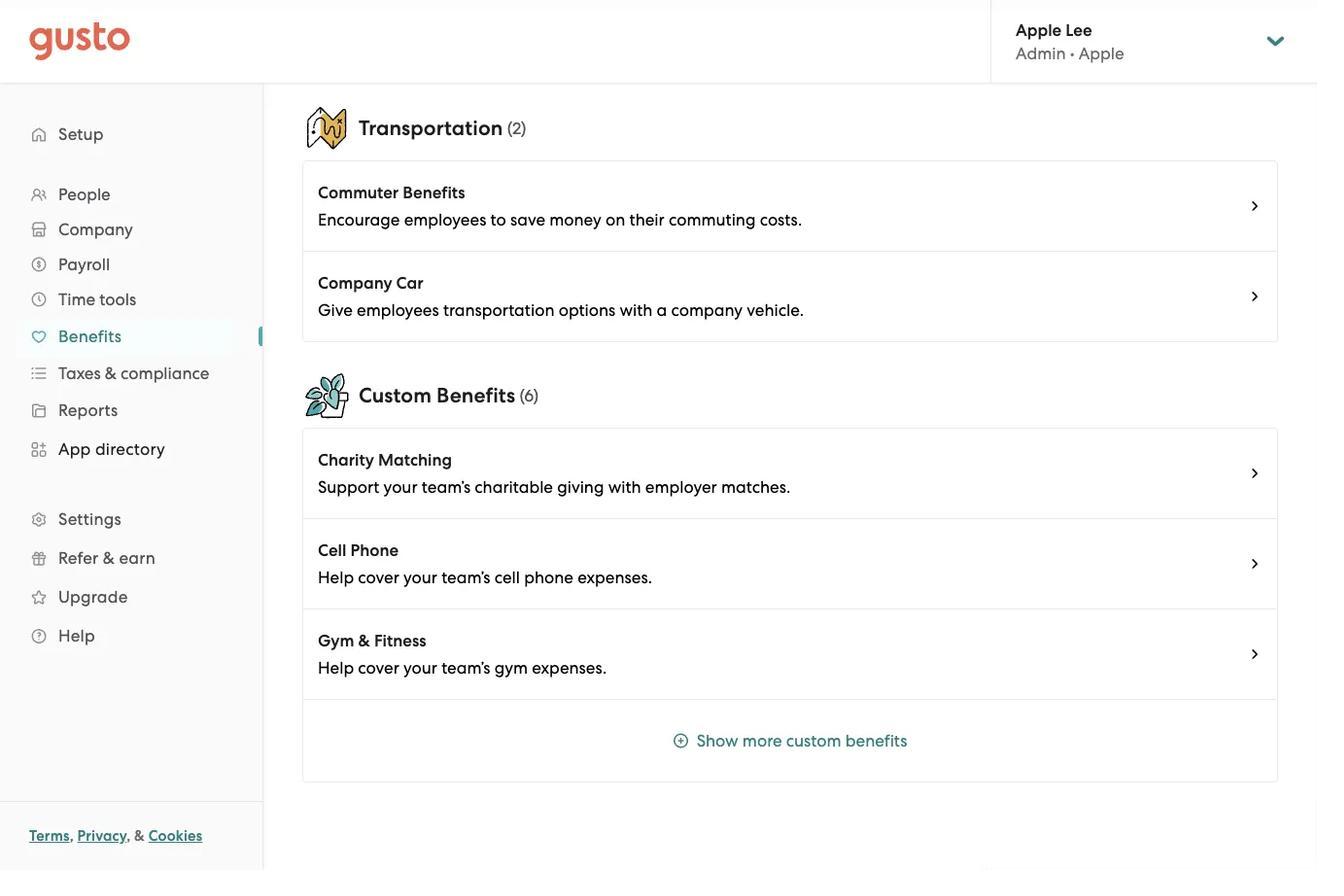 Task type: describe. For each thing, give the bounding box(es) containing it.
•
[[1070, 44, 1075, 63]]

team's inside charity matching support your team's charitable giving with employer matches.
[[422, 477, 471, 497]]

commuter
[[318, 182, 399, 202]]

& for earn
[[103, 548, 115, 568]]

taxes
[[58, 364, 101, 383]]

more
[[743, 731, 782, 751]]

show more custom benefits
[[697, 731, 907, 751]]

custom benefits ( 6 )
[[359, 384, 539, 408]]

company
[[671, 300, 743, 320]]

2 , from the left
[[127, 827, 131, 845]]

directory
[[95, 439, 165, 459]]

settings
[[58, 509, 121, 529]]

benefits
[[846, 731, 907, 751]]

cell phone help cover your team's cell phone expenses.
[[318, 540, 652, 587]]

giving
[[557, 477, 604, 497]]

car
[[396, 273, 424, 293]]

team's inside cell phone help cover your team's cell phone expenses.
[[442, 568, 491, 587]]

custom
[[786, 731, 842, 751]]

gym & fitness help cover your team's gym expenses.
[[318, 630, 607, 678]]

) inside transportation ( 2 )
[[521, 119, 526, 138]]

time tools
[[58, 290, 136, 309]]

terms
[[29, 827, 70, 845]]

charity matching support your team's charitable giving with employer matches.
[[318, 450, 791, 497]]

employees for benefits
[[404, 210, 486, 229]]

cover inside gym & fitness help cover your team's gym expenses.
[[358, 658, 399, 678]]

1 , from the left
[[70, 827, 74, 845]]

cookies
[[149, 827, 202, 845]]

expenses. for cell phone
[[578, 568, 652, 587]]

upgrade
[[58, 587, 128, 607]]

time tools button
[[19, 282, 243, 317]]

transportation
[[443, 300, 555, 320]]

to
[[491, 210, 506, 229]]

fitness
[[374, 630, 426, 650]]

list containing commuter benefits
[[302, 160, 1278, 342]]

a
[[657, 300, 667, 320]]

taxes & compliance
[[58, 364, 209, 383]]

gusto navigation element
[[0, 84, 263, 686]]

opens in current tab image for company car
[[1247, 289, 1263, 304]]

& left cookies
[[134, 827, 145, 845]]

encourage
[[318, 210, 400, 229]]

& for fitness
[[358, 630, 370, 650]]

refer & earn link
[[19, 541, 243, 576]]

compliance
[[121, 364, 209, 383]]

setup
[[58, 124, 104, 144]]

show
[[697, 731, 739, 751]]

commuting
[[669, 210, 756, 229]]

2
[[512, 119, 521, 138]]

company for company
[[58, 220, 133, 239]]

options
[[559, 300, 616, 320]]

on
[[606, 210, 626, 229]]

custom
[[359, 384, 432, 408]]

their
[[630, 210, 665, 229]]

apple lee admin • apple
[[1016, 20, 1124, 63]]

cell
[[318, 540, 346, 560]]

team's inside gym & fitness help cover your team's gym expenses.
[[442, 658, 491, 678]]

earn
[[119, 548, 155, 568]]

costs.
[[760, 210, 802, 229]]

opens in current tab image for gym & fitness
[[1247, 647, 1263, 662]]

charitable
[[475, 477, 553, 497]]

upgrade link
[[19, 579, 243, 614]]

expenses. for gym & fitness
[[532, 658, 607, 678]]

employees for car
[[357, 300, 439, 320]]

lee
[[1066, 20, 1092, 40]]

setup link
[[19, 117, 243, 152]]



Task type: vqa. For each thing, say whether or not it's contained in the screenshot.
the middle add
no



Task type: locate. For each thing, give the bounding box(es) containing it.
) inside custom benefits ( 6 )
[[533, 386, 539, 405]]

list containing charity matching
[[302, 428, 1278, 783]]

& for compliance
[[105, 364, 117, 383]]

1 opens in current tab image from the top
[[1247, 198, 1263, 214]]

0 vertical spatial opens in current tab image
[[1247, 289, 1263, 304]]

& right "gym"
[[358, 630, 370, 650]]

company
[[58, 220, 133, 239], [318, 273, 392, 293]]

charity
[[318, 450, 374, 470]]

) up charity matching support your team's charitable giving with employer matches.
[[533, 386, 539, 405]]

3 opens in current tab image from the top
[[1247, 647, 1263, 662]]

1 horizontal spatial (
[[520, 386, 524, 405]]

help inside cell phone help cover your team's cell phone expenses.
[[318, 568, 354, 587]]

benefits
[[403, 182, 465, 202], [58, 327, 122, 346], [437, 384, 515, 408]]

list
[[302, 0, 1278, 75], [302, 160, 1278, 342], [0, 177, 263, 655], [302, 428, 1278, 783]]

& right taxes
[[105, 364, 117, 383]]

1 vertical spatial benefits
[[58, 327, 122, 346]]

time
[[58, 290, 95, 309]]

0 horizontal spatial )
[[521, 119, 526, 138]]

1 vertical spatial with
[[608, 477, 641, 497]]

your down matching
[[384, 477, 418, 497]]

team's
[[422, 477, 471, 497], [442, 568, 491, 587], [442, 658, 491, 678]]

company up give on the top of page
[[318, 273, 392, 293]]

company for company car give employees transportation options with a company vehicle.
[[318, 273, 392, 293]]

1 vertical spatial company
[[318, 273, 392, 293]]

terms , privacy , & cookies
[[29, 827, 202, 845]]

company inside dropdown button
[[58, 220, 133, 239]]

people
[[58, 185, 111, 204]]

expenses. right phone
[[578, 568, 652, 587]]

) up commuter benefits encourage employees to save money on their commuting costs.
[[521, 119, 526, 138]]

company car give employees transportation options with a company vehicle.
[[318, 273, 804, 320]]

1 opens in current tab image from the top
[[1247, 289, 1263, 304]]

opens in current tab image for cell phone
[[1247, 556, 1263, 572]]

terms link
[[29, 827, 70, 845]]

help link
[[19, 618, 243, 653]]

cover
[[358, 568, 399, 587], [358, 658, 399, 678]]

payroll button
[[19, 247, 243, 282]]

list containing people
[[0, 177, 263, 655]]

2 opens in current tab image from the top
[[1247, 466, 1263, 481]]

team's left cell
[[442, 568, 491, 587]]

6
[[524, 386, 533, 405]]

help inside gusto navigation element
[[58, 626, 95, 646]]

0 horizontal spatial company
[[58, 220, 133, 239]]

refer & earn
[[58, 548, 155, 568]]

benefits inside commuter benefits encourage employees to save money on their commuting costs.
[[403, 182, 465, 202]]

& inside dropdown button
[[105, 364, 117, 383]]

help
[[318, 568, 354, 587], [58, 626, 95, 646], [318, 658, 354, 678]]

1 vertical spatial (
[[520, 386, 524, 405]]

app directory
[[58, 439, 165, 459]]

payroll
[[58, 255, 110, 274]]

tools
[[99, 290, 136, 309]]

1 vertical spatial team's
[[442, 568, 491, 587]]

with inside company car give employees transportation options with a company vehicle.
[[620, 300, 653, 320]]

benefits down time tools
[[58, 327, 122, 346]]

0 vertical spatial your
[[384, 477, 418, 497]]

home image
[[29, 22, 130, 61]]

1 horizontal spatial )
[[533, 386, 539, 405]]

company down people
[[58, 220, 133, 239]]

support
[[318, 477, 380, 497]]

0 vertical spatial expenses.
[[578, 568, 652, 587]]

your inside gym & fitness help cover your team's gym expenses.
[[403, 658, 437, 678]]

phone
[[524, 568, 574, 587]]

1 cover from the top
[[358, 568, 399, 587]]

0 vertical spatial company
[[58, 220, 133, 239]]

employer
[[645, 477, 717, 497]]

1 vertical spatial cover
[[358, 658, 399, 678]]

,
[[70, 827, 74, 845], [127, 827, 131, 845]]

, left cookies
[[127, 827, 131, 845]]

0 vertical spatial benefits
[[403, 182, 465, 202]]

1 vertical spatial opens in current tab image
[[1247, 466, 1263, 481]]

help down "cell" at the left bottom
[[318, 568, 354, 587]]

employees inside company car give employees transportation options with a company vehicle.
[[357, 300, 439, 320]]

apple
[[1016, 20, 1062, 40], [1079, 44, 1124, 63]]

app directory link
[[19, 432, 243, 467]]

0 vertical spatial with
[[620, 300, 653, 320]]

phone
[[350, 540, 399, 560]]

gym
[[495, 658, 528, 678]]

2 cover from the top
[[358, 658, 399, 678]]

cover inside cell phone help cover your team's cell phone expenses.
[[358, 568, 399, 587]]

)
[[521, 119, 526, 138], [533, 386, 539, 405]]

refer
[[58, 548, 99, 568]]

your up fitness
[[403, 568, 437, 587]]

people button
[[19, 177, 243, 212]]

2 vertical spatial team's
[[442, 658, 491, 678]]

1 horizontal spatial company
[[318, 273, 392, 293]]

benefits inside gusto navigation element
[[58, 327, 122, 346]]

opens in current tab image
[[1247, 198, 1263, 214], [1247, 556, 1263, 572], [1247, 647, 1263, 662]]

with right giving
[[608, 477, 641, 497]]

transportation
[[359, 116, 503, 140]]

0 vertical spatial (
[[507, 119, 512, 138]]

benefits for custom
[[437, 384, 515, 408]]

app
[[58, 439, 91, 459]]

( inside custom benefits ( 6 )
[[520, 386, 524, 405]]

expenses. right gym
[[532, 658, 607, 678]]

transportation ( 2 )
[[359, 116, 526, 140]]

privacy link
[[77, 827, 127, 845]]

your inside cell phone help cover your team's cell phone expenses.
[[403, 568, 437, 587]]

apple right •
[[1079, 44, 1124, 63]]

help down upgrade
[[58, 626, 95, 646]]

employees inside commuter benefits encourage employees to save money on their commuting costs.
[[404, 210, 486, 229]]

opens in current tab image for commuter benefits
[[1247, 198, 1263, 214]]

reports
[[58, 401, 118, 420]]

help down "gym"
[[318, 658, 354, 678]]

save
[[510, 210, 545, 229]]

team's left gym
[[442, 658, 491, 678]]

0 horizontal spatial apple
[[1016, 20, 1062, 40]]

expenses. inside cell phone help cover your team's cell phone expenses.
[[578, 568, 652, 587]]

( up charity matching support your team's charitable giving with employer matches.
[[520, 386, 524, 405]]

your down fitness
[[403, 658, 437, 678]]

1 vertical spatial employees
[[357, 300, 439, 320]]

0 vertical spatial )
[[521, 119, 526, 138]]

money
[[550, 210, 602, 229]]

company inside company car give employees transportation options with a company vehicle.
[[318, 273, 392, 293]]

, left 'privacy'
[[70, 827, 74, 845]]

0 vertical spatial cover
[[358, 568, 399, 587]]

taxes & compliance button
[[19, 356, 243, 391]]

expenses.
[[578, 568, 652, 587], [532, 658, 607, 678]]

benefits left 6
[[437, 384, 515, 408]]

opens in current tab image
[[1247, 289, 1263, 304], [1247, 466, 1263, 481]]

with left the a
[[620, 300, 653, 320]]

your
[[384, 477, 418, 497], [403, 568, 437, 587], [403, 658, 437, 678]]

cover down fitness
[[358, 658, 399, 678]]

commuter benefits encourage employees to save money on their commuting costs.
[[318, 182, 802, 229]]

team's down matching
[[422, 477, 471, 497]]

admin
[[1016, 44, 1066, 63]]

opens in current tab image for charity matching
[[1247, 466, 1263, 481]]

2 opens in current tab image from the top
[[1247, 556, 1263, 572]]

& left earn
[[103, 548, 115, 568]]

privacy
[[77, 827, 127, 845]]

0 vertical spatial employees
[[404, 210, 486, 229]]

with inside charity matching support your team's charitable giving with employer matches.
[[608, 477, 641, 497]]

gym
[[318, 630, 354, 650]]

2 vertical spatial benefits
[[437, 384, 515, 408]]

0 vertical spatial opens in current tab image
[[1247, 198, 1263, 214]]

1 vertical spatial your
[[403, 568, 437, 587]]

company button
[[19, 212, 243, 247]]

help inside gym & fitness help cover your team's gym expenses.
[[318, 658, 354, 678]]

with
[[620, 300, 653, 320], [608, 477, 641, 497]]

2 vertical spatial your
[[403, 658, 437, 678]]

1 horizontal spatial apple
[[1079, 44, 1124, 63]]

employees left to
[[404, 210, 486, 229]]

& inside gym & fitness help cover your team's gym expenses.
[[358, 630, 370, 650]]

reports link
[[19, 393, 243, 428]]

benefits down transportation
[[403, 182, 465, 202]]

1 vertical spatial )
[[533, 386, 539, 405]]

( inside transportation ( 2 )
[[507, 119, 512, 138]]

( right transportation
[[507, 119, 512, 138]]

expenses. inside gym & fitness help cover your team's gym expenses.
[[532, 658, 607, 678]]

your inside charity matching support your team's charitable giving with employer matches.
[[384, 477, 418, 497]]

settings link
[[19, 502, 243, 537]]

cover down phone
[[358, 568, 399, 587]]

cookies button
[[149, 824, 202, 848]]

0 vertical spatial help
[[318, 568, 354, 587]]

&
[[105, 364, 117, 383], [103, 548, 115, 568], [358, 630, 370, 650], [134, 827, 145, 845]]

1 vertical spatial expenses.
[[532, 658, 607, 678]]

benefits link
[[19, 319, 243, 354]]

apple up admin
[[1016, 20, 1062, 40]]

0 vertical spatial team's
[[422, 477, 471, 497]]

0 horizontal spatial (
[[507, 119, 512, 138]]

1 vertical spatial help
[[58, 626, 95, 646]]

matches.
[[721, 477, 791, 497]]

matching
[[378, 450, 452, 470]]

0 vertical spatial apple
[[1016, 20, 1062, 40]]

cell
[[495, 568, 520, 587]]

employees down car
[[357, 300, 439, 320]]

2 vertical spatial help
[[318, 658, 354, 678]]

0 horizontal spatial ,
[[70, 827, 74, 845]]

2 vertical spatial opens in current tab image
[[1247, 647, 1263, 662]]

employees
[[404, 210, 486, 229], [357, 300, 439, 320]]

1 horizontal spatial ,
[[127, 827, 131, 845]]

benefits for commuter
[[403, 182, 465, 202]]

(
[[507, 119, 512, 138], [520, 386, 524, 405]]

1 vertical spatial opens in current tab image
[[1247, 556, 1263, 572]]

vehicle.
[[747, 300, 804, 320]]

1 vertical spatial apple
[[1079, 44, 1124, 63]]

give
[[318, 300, 353, 320]]

show more custom benefits button
[[303, 700, 1278, 782]]



